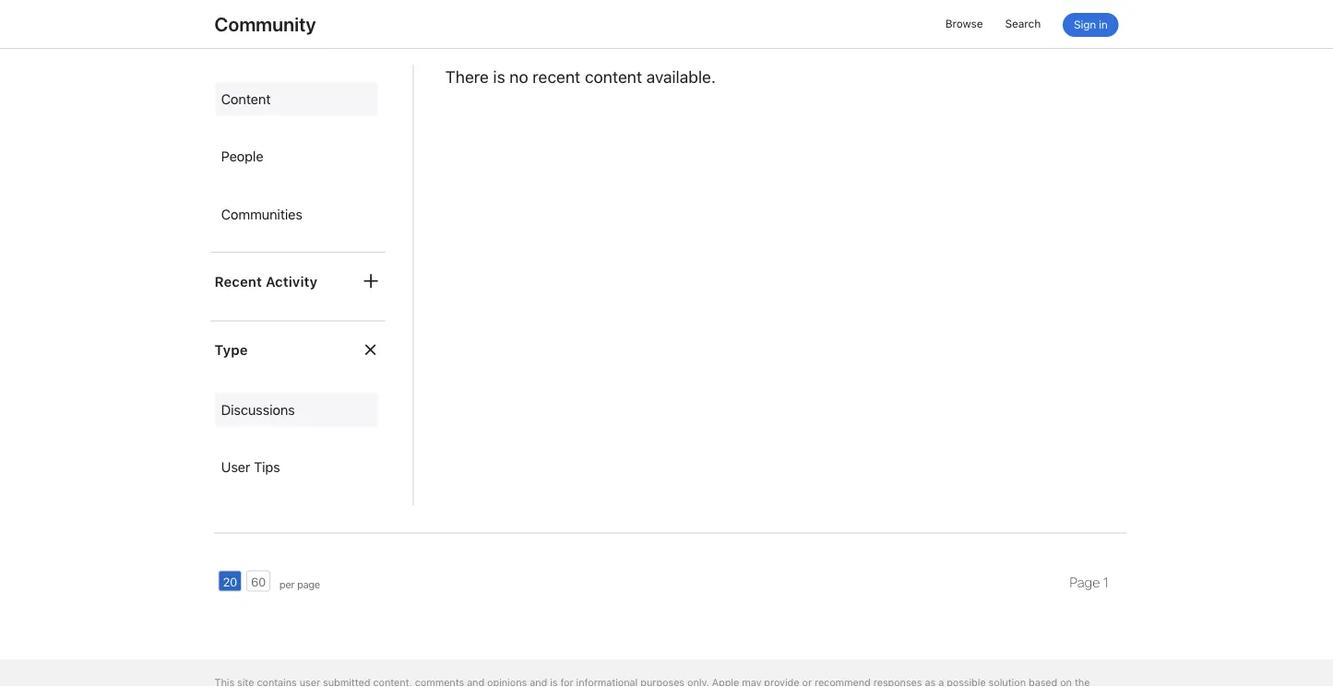 Task type: vqa. For each thing, say whether or not it's contained in the screenshot.
COMMUNITIES
yes



Task type: describe. For each thing, give the bounding box(es) containing it.
type
[[215, 342, 248, 359]]

activity
[[266, 274, 318, 290]]

discussions button
[[215, 394, 378, 427]]

filter button
[[215, 9, 272, 33]]

per
[[279, 579, 295, 591]]

is
[[493, 67, 505, 87]]

sign in
[[1074, 18, 1108, 31]]

type button
[[215, 341, 389, 361]]

no
[[510, 67, 528, 87]]

page 1
[[1070, 575, 1109, 592]]

communities button
[[215, 198, 378, 232]]

recent activity button
[[215, 272, 389, 292]]

group containing discussions
[[211, 390, 385, 489]]

reset button
[[300, 9, 344, 33]]

search
[[1005, 17, 1041, 30]]

search link
[[1005, 14, 1041, 34]]

recent
[[215, 274, 262, 290]]

recent activity
[[215, 274, 318, 290]]

sign in link
[[1063, 13, 1119, 37]]

user tips button
[[215, 451, 378, 485]]

Page 1 text field
[[1056, 573, 1123, 594]]

in
[[1099, 18, 1108, 31]]

available.
[[646, 67, 716, 87]]

sign
[[1074, 18, 1096, 31]]

group containing content
[[211, 79, 385, 236]]

20 button
[[218, 571, 242, 592]]

browse
[[946, 17, 983, 30]]

page
[[1070, 575, 1100, 592]]

community link
[[215, 12, 316, 36]]



Task type: locate. For each thing, give the bounding box(es) containing it.
0 vertical spatial group
[[211, 79, 385, 236]]

1 vertical spatial group
[[211, 390, 385, 489]]

there is no recent content available.
[[445, 67, 716, 87]]

content
[[221, 91, 271, 107]]

1
[[1103, 575, 1109, 592]]

content button
[[215, 82, 378, 116]]

recent
[[533, 67, 580, 87]]

tips
[[254, 460, 280, 476]]

discussions
[[221, 402, 295, 418]]

content
[[585, 67, 642, 87]]

60
[[251, 575, 266, 590]]

there
[[445, 67, 489, 87]]

group
[[211, 79, 385, 236], [211, 390, 385, 489]]

user
[[221, 460, 250, 476]]

60 button
[[246, 571, 270, 592]]

browse link
[[946, 14, 983, 34]]

reset
[[300, 11, 344, 30]]

user tips
[[221, 460, 280, 476]]

1 group from the top
[[211, 79, 385, 236]]

community
[[215, 12, 316, 36]]

per page
[[279, 579, 320, 591]]

20
[[223, 575, 237, 590]]

communities
[[221, 207, 302, 223]]

filter
[[232, 11, 272, 30]]

people button
[[215, 140, 378, 174]]

people
[[221, 149, 263, 165]]

2 group from the top
[[211, 390, 385, 489]]

page
[[297, 579, 320, 591]]



